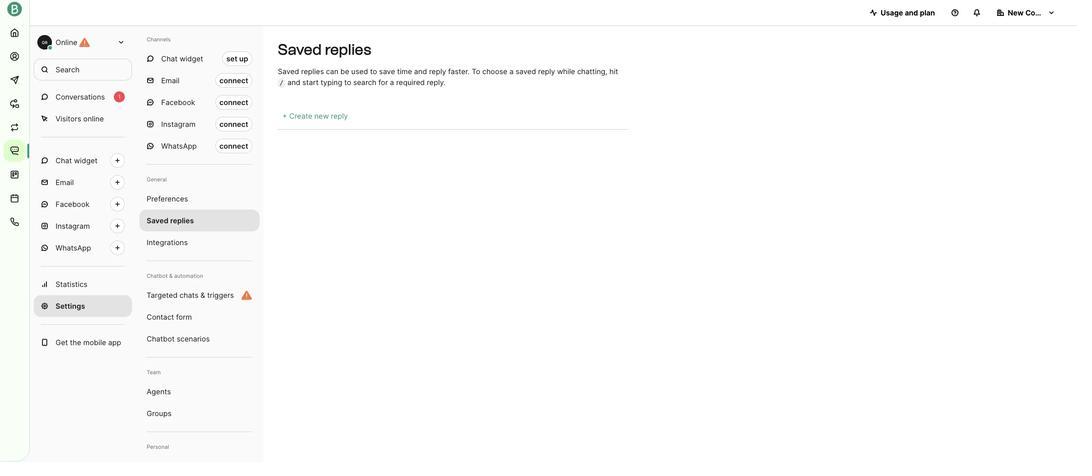 Task type: vqa. For each thing, say whether or not it's contained in the screenshot.
Apple
no



Task type: describe. For each thing, give the bounding box(es) containing it.
usage and plan
[[881, 8, 936, 17]]

1 vertical spatial facebook
[[56, 200, 89, 209]]

personal
[[147, 444, 169, 451]]

set up
[[226, 54, 248, 63]]

0 horizontal spatial to
[[344, 78, 351, 87]]

general
[[147, 176, 167, 183]]

automation
[[174, 273, 203, 280]]

0 vertical spatial whatsapp
[[161, 142, 197, 151]]

1 horizontal spatial and
[[414, 67, 427, 76]]

for
[[379, 78, 388, 87]]

instagram inside 'link'
[[56, 222, 90, 231]]

replies inside saved replies can be used to save time and reply faster. to choose a saved reply while chatting, hit / and start typing to search for a required reply.
[[301, 67, 324, 76]]

0 horizontal spatial saved replies
[[147, 216, 194, 226]]

0 horizontal spatial whatsapp
[[56, 244, 91, 253]]

new
[[1008, 8, 1024, 17]]

reply.
[[427, 78, 446, 87]]

connect for facebook
[[220, 98, 248, 107]]

and inside button
[[905, 8, 919, 17]]

get the mobile app link
[[34, 332, 132, 354]]

up
[[239, 54, 248, 63]]

0 vertical spatial widget
[[180, 54, 203, 63]]

to
[[472, 67, 481, 76]]

visitors
[[56, 114, 81, 123]]

chatbot for chatbot & automation
[[147, 273, 168, 280]]

set
[[226, 54, 238, 63]]

0 horizontal spatial chat
[[56, 156, 72, 165]]

choose
[[483, 67, 508, 76]]

triggers
[[207, 291, 234, 300]]

targeted chats & triggers
[[147, 291, 234, 300]]

+ Create new reply text field
[[278, 106, 628, 126]]

integrations
[[147, 238, 188, 247]]

chatbot scenarios link
[[139, 329, 260, 350]]

0 vertical spatial &
[[169, 273, 173, 280]]

saved replies can be used to save time and reply faster. to choose a saved reply while chatting, hit / and start typing to search for a required reply.
[[278, 67, 619, 87]]

team
[[147, 370, 161, 376]]

mobile
[[83, 339, 106, 348]]

1 horizontal spatial chat
[[161, 54, 178, 63]]

saved
[[516, 67, 536, 76]]

1 horizontal spatial chat widget
[[161, 54, 203, 63]]

used
[[351, 67, 368, 76]]

0 vertical spatial replies
[[325, 41, 371, 58]]

new company button
[[990, 4, 1063, 22]]

agents link
[[139, 381, 260, 403]]

usage
[[881, 8, 904, 17]]

start
[[303, 78, 319, 87]]

email link
[[34, 172, 132, 194]]

time
[[397, 67, 412, 76]]

replies inside saved replies link
[[170, 216, 194, 226]]

app
[[108, 339, 121, 348]]

get
[[56, 339, 68, 348]]

chats
[[180, 291, 199, 300]]

groups
[[147, 410, 172, 419]]

channels
[[147, 36, 171, 43]]

1 horizontal spatial facebook
[[161, 98, 195, 107]]

statistics
[[56, 280, 87, 289]]

can
[[326, 67, 339, 76]]

connect for whatsapp
[[220, 142, 248, 151]]

search
[[353, 78, 377, 87]]



Task type: locate. For each thing, give the bounding box(es) containing it.
1 vertical spatial chat widget
[[56, 156, 98, 165]]

chatbot inside the chatbot scenarios link
[[147, 335, 175, 344]]

0 vertical spatial email
[[161, 76, 180, 85]]

instagram link
[[34, 216, 132, 237]]

2 vertical spatial saved
[[147, 216, 168, 226]]

while
[[558, 67, 575, 76]]

connect
[[220, 76, 248, 85], [220, 98, 248, 107], [220, 120, 248, 129], [220, 142, 248, 151]]

1 vertical spatial to
[[344, 78, 351, 87]]

email down the channels
[[161, 76, 180, 85]]

facebook link
[[34, 194, 132, 216]]

1 chatbot from the top
[[147, 273, 168, 280]]

chat widget up email link
[[56, 156, 98, 165]]

chatbot
[[147, 273, 168, 280], [147, 335, 175, 344]]

1 horizontal spatial email
[[161, 76, 180, 85]]

0 horizontal spatial &
[[169, 273, 173, 280]]

to
[[370, 67, 377, 76], [344, 78, 351, 87]]

chat down the channels
[[161, 54, 178, 63]]

chatting,
[[578, 67, 608, 76]]

search
[[56, 65, 80, 74]]

chatbot for chatbot scenarios
[[147, 335, 175, 344]]

chat widget link
[[34, 150, 132, 172]]

contact form
[[147, 313, 192, 322]]

4 connect from the top
[[220, 142, 248, 151]]

groups link
[[139, 403, 260, 425]]

& left automation
[[169, 273, 173, 280]]

facebook
[[161, 98, 195, 107], [56, 200, 89, 209]]

1 horizontal spatial replies
[[301, 67, 324, 76]]

widget
[[180, 54, 203, 63], [74, 156, 98, 165]]

chat
[[161, 54, 178, 63], [56, 156, 72, 165]]

2 horizontal spatial and
[[905, 8, 919, 17]]

online
[[56, 38, 77, 47]]

search link
[[34, 59, 132, 81]]

1 connect from the top
[[220, 76, 248, 85]]

1 vertical spatial widget
[[74, 156, 98, 165]]

form
[[176, 313, 192, 322]]

a
[[510, 67, 514, 76], [390, 78, 394, 87]]

visitors online
[[56, 114, 104, 123]]

email inside email link
[[56, 178, 74, 187]]

1 horizontal spatial whatsapp
[[161, 142, 197, 151]]

replies up be
[[325, 41, 371, 58]]

replies up start
[[301, 67, 324, 76]]

contact form link
[[139, 307, 260, 329]]

targeted chats & triggers link
[[139, 285, 260, 307]]

1 horizontal spatial saved replies
[[278, 41, 371, 58]]

0 vertical spatial and
[[905, 8, 919, 17]]

saved up /
[[278, 67, 299, 76]]

saved inside saved replies can be used to save time and reply faster. to choose a saved reply while chatting, hit / and start typing to search for a required reply.
[[278, 67, 299, 76]]

new company
[[1008, 8, 1060, 17]]

typing
[[321, 78, 342, 87]]

email
[[161, 76, 180, 85], [56, 178, 74, 187]]

1 horizontal spatial to
[[370, 67, 377, 76]]

reply left the while
[[538, 67, 556, 76]]

2 horizontal spatial replies
[[325, 41, 371, 58]]

0 vertical spatial chatbot
[[147, 273, 168, 280]]

to down be
[[344, 78, 351, 87]]

1 horizontal spatial widget
[[180, 54, 203, 63]]

whatsapp down instagram 'link'
[[56, 244, 91, 253]]

0 horizontal spatial instagram
[[56, 222, 90, 231]]

reply up reply.
[[429, 67, 446, 76]]

chatbot scenarios
[[147, 335, 210, 344]]

statistics link
[[34, 274, 132, 296]]

connect for instagram
[[220, 120, 248, 129]]

connect for email
[[220, 76, 248, 85]]

chat widget
[[161, 54, 203, 63], [56, 156, 98, 165]]

gr
[[42, 40, 48, 45]]

the
[[70, 339, 81, 348]]

3 connect from the top
[[220, 120, 248, 129]]

online
[[83, 114, 104, 123]]

& right the chats on the left bottom
[[201, 291, 205, 300]]

chatbot down contact
[[147, 335, 175, 344]]

usage and plan button
[[863, 4, 943, 22]]

preferences link
[[139, 188, 260, 210]]

and left plan on the right top of page
[[905, 8, 919, 17]]

/
[[280, 79, 284, 87]]

saved
[[278, 41, 322, 58], [278, 67, 299, 76], [147, 216, 168, 226]]

1 horizontal spatial a
[[510, 67, 514, 76]]

&
[[169, 273, 173, 280], [201, 291, 205, 300]]

integrations link
[[139, 232, 260, 254]]

a left saved at the top left
[[510, 67, 514, 76]]

1 vertical spatial replies
[[301, 67, 324, 76]]

2 chatbot from the top
[[147, 335, 175, 344]]

saved replies up the can
[[278, 41, 371, 58]]

and up required
[[414, 67, 427, 76]]

chatbot & automation
[[147, 273, 203, 280]]

1 vertical spatial instagram
[[56, 222, 90, 231]]

0 horizontal spatial reply
[[429, 67, 446, 76]]

1 vertical spatial chat
[[56, 156, 72, 165]]

1 horizontal spatial reply
[[538, 67, 556, 76]]

0 vertical spatial chat widget
[[161, 54, 203, 63]]

2 vertical spatial and
[[288, 78, 301, 87]]

1 vertical spatial a
[[390, 78, 394, 87]]

get the mobile app
[[56, 339, 121, 348]]

whatsapp
[[161, 142, 197, 151], [56, 244, 91, 253]]

preferences
[[147, 195, 188, 204]]

1 vertical spatial chatbot
[[147, 335, 175, 344]]

0 vertical spatial a
[[510, 67, 514, 76]]

0 vertical spatial to
[[370, 67, 377, 76]]

0 vertical spatial saved replies
[[278, 41, 371, 58]]

1 vertical spatial saved
[[278, 67, 299, 76]]

to left save
[[370, 67, 377, 76]]

saved replies down preferences
[[147, 216, 194, 226]]

email up facebook link
[[56, 178, 74, 187]]

settings
[[56, 302, 85, 311]]

contact
[[147, 313, 174, 322]]

1 horizontal spatial &
[[201, 291, 205, 300]]

save
[[379, 67, 395, 76]]

instagram
[[161, 120, 196, 129], [56, 222, 90, 231]]

targeted
[[147, 291, 178, 300]]

replies
[[325, 41, 371, 58], [301, 67, 324, 76], [170, 216, 194, 226]]

settings link
[[34, 296, 132, 318]]

1 vertical spatial and
[[414, 67, 427, 76]]

1 reply from the left
[[429, 67, 446, 76]]

saved replies
[[278, 41, 371, 58], [147, 216, 194, 226]]

chat up email link
[[56, 156, 72, 165]]

plan
[[920, 8, 936, 17]]

saved replies link
[[139, 210, 260, 232]]

0 vertical spatial chat
[[161, 54, 178, 63]]

1 horizontal spatial instagram
[[161, 120, 196, 129]]

1 vertical spatial email
[[56, 178, 74, 187]]

0 horizontal spatial facebook
[[56, 200, 89, 209]]

whatsapp link
[[34, 237, 132, 259]]

0 horizontal spatial and
[[288, 78, 301, 87]]

0 horizontal spatial chat widget
[[56, 156, 98, 165]]

2 reply from the left
[[538, 67, 556, 76]]

1
[[118, 93, 121, 100]]

agents
[[147, 388, 171, 397]]

widget left set
[[180, 54, 203, 63]]

company
[[1026, 8, 1060, 17]]

1 vertical spatial &
[[201, 291, 205, 300]]

saved up integrations
[[147, 216, 168, 226]]

1 vertical spatial whatsapp
[[56, 244, 91, 253]]

whatsapp up the general
[[161, 142, 197, 151]]

0 vertical spatial saved
[[278, 41, 322, 58]]

saved up start
[[278, 41, 322, 58]]

2 vertical spatial replies
[[170, 216, 194, 226]]

replies down preferences
[[170, 216, 194, 226]]

and
[[905, 8, 919, 17], [414, 67, 427, 76], [288, 78, 301, 87]]

conversations
[[56, 93, 105, 102]]

0 horizontal spatial a
[[390, 78, 394, 87]]

hit
[[610, 67, 619, 76]]

0 vertical spatial instagram
[[161, 120, 196, 129]]

2 connect from the top
[[220, 98, 248, 107]]

0 vertical spatial facebook
[[161, 98, 195, 107]]

be
[[341, 67, 349, 76]]

reply
[[429, 67, 446, 76], [538, 67, 556, 76]]

and right /
[[288, 78, 301, 87]]

chat widget down the channels
[[161, 54, 203, 63]]

required
[[396, 78, 425, 87]]

1 vertical spatial saved replies
[[147, 216, 194, 226]]

faster.
[[448, 67, 470, 76]]

visitors online link
[[34, 108, 132, 130]]

0 horizontal spatial replies
[[170, 216, 194, 226]]

chatbot up the "targeted"
[[147, 273, 168, 280]]

scenarios
[[177, 335, 210, 344]]

0 horizontal spatial email
[[56, 178, 74, 187]]

a right for on the left top of page
[[390, 78, 394, 87]]

widget up email link
[[74, 156, 98, 165]]

0 horizontal spatial widget
[[74, 156, 98, 165]]



